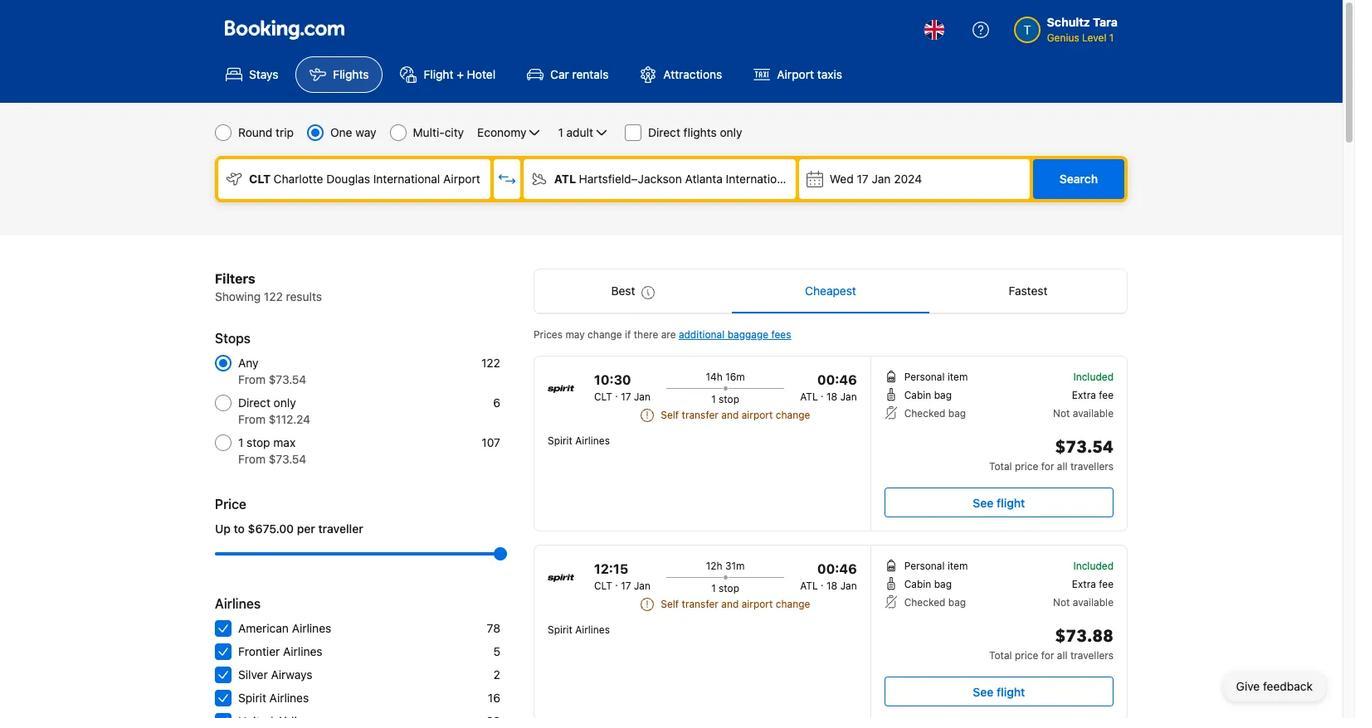 Task type: locate. For each thing, give the bounding box(es) containing it.
fee up $73.54 total price for all travellers
[[1099, 389, 1114, 402]]

1 vertical spatial 1 stop
[[711, 583, 739, 595]]

fastest
[[1009, 284, 1048, 298]]

17 inside 12:15 clt . 17 jan
[[621, 580, 631, 593]]

1 left max
[[238, 436, 243, 450]]

see flight button down $73.88 total price for all travellers
[[884, 677, 1114, 707]]

1 vertical spatial only
[[274, 396, 296, 410]]

atlanta
[[685, 172, 723, 186]]

spirit for $73.88
[[548, 624, 573, 637]]

1 00:46 atl . 18 jan from the top
[[800, 373, 857, 403]]

1 price from the top
[[1015, 461, 1039, 473]]

1 stop
[[711, 393, 739, 406], [711, 583, 739, 595]]

airport
[[777, 67, 814, 81], [443, 172, 480, 186], [796, 172, 833, 186]]

0 vertical spatial fee
[[1099, 389, 1114, 402]]

1 personal from the top
[[904, 371, 945, 383]]

travellers inside $73.88 total price for all travellers
[[1071, 650, 1114, 662]]

1 vertical spatial travellers
[[1071, 650, 1114, 662]]

spirit airlines down 12:15 clt . 17 jan
[[548, 624, 610, 637]]

0 vertical spatial stop
[[719, 393, 739, 406]]

transfer
[[682, 409, 719, 422], [682, 598, 719, 611]]

1 stop for $73.88
[[711, 583, 739, 595]]

2 transfer from the top
[[682, 598, 719, 611]]

1 vertical spatial fee
[[1099, 578, 1114, 591]]

stop down 14h 16m
[[719, 393, 739, 406]]

self for $73.54
[[661, 409, 679, 422]]

extra
[[1072, 389, 1096, 402], [1072, 578, 1096, 591]]

and down 14h 16m
[[721, 409, 739, 422]]

1 fee from the top
[[1099, 389, 1114, 402]]

17 right wed
[[857, 172, 869, 186]]

clt inside 12:15 clt . 17 jan
[[594, 580, 612, 593]]

0 vertical spatial only
[[720, 125, 742, 139]]

1 transfer from the top
[[682, 409, 719, 422]]

fee for $73.54
[[1099, 389, 1114, 402]]

2 vertical spatial change
[[776, 598, 810, 611]]

17 for $73.54
[[621, 391, 631, 403]]

2 all from the top
[[1057, 650, 1068, 662]]

1 vertical spatial extra
[[1072, 578, 1096, 591]]

2 1 stop from the top
[[711, 583, 739, 595]]

0 horizontal spatial international
[[373, 172, 440, 186]]

not available up $73.54 total price for all travellers
[[1053, 407, 1114, 420]]

checked
[[904, 407, 946, 420], [904, 597, 946, 609]]

airlines down airways
[[269, 691, 309, 705]]

2 fee from the top
[[1099, 578, 1114, 591]]

frontier
[[238, 645, 280, 659]]

any
[[238, 356, 259, 370]]

2 vertical spatial from
[[238, 452, 266, 466]]

17 down 12:15 on the left bottom
[[621, 580, 631, 593]]

0 vertical spatial airport
[[742, 409, 773, 422]]

1 vertical spatial included
[[1073, 560, 1114, 573]]

from inside the direct only from $112.24
[[238, 412, 266, 427]]

31m
[[725, 560, 745, 573]]

2 cabin bag from the top
[[904, 578, 952, 591]]

2 international from the left
[[726, 172, 793, 186]]

1 vertical spatial airport
[[742, 598, 773, 611]]

2 personal item from the top
[[904, 560, 968, 573]]

2 extra fee from the top
[[1072, 578, 1114, 591]]

checked bag
[[904, 407, 966, 420], [904, 597, 966, 609]]

1 horizontal spatial international
[[726, 172, 793, 186]]

0 vertical spatial not
[[1053, 407, 1070, 420]]

stop for $73.88
[[719, 583, 739, 595]]

1 vertical spatial self transfer and airport change
[[661, 598, 810, 611]]

2 available from the top
[[1073, 597, 1114, 609]]

1 international from the left
[[373, 172, 440, 186]]

2 not available from the top
[[1053, 597, 1114, 609]]

1 checked bag from the top
[[904, 407, 966, 420]]

transfer down 14h
[[682, 409, 719, 422]]

not up the $73.88
[[1053, 597, 1070, 609]]

flights
[[333, 67, 369, 81]]

spirit down the silver
[[238, 691, 266, 705]]

all inside $73.88 total price for all travellers
[[1057, 650, 1068, 662]]

2 self transfer and airport change from the top
[[661, 598, 810, 611]]

clt
[[249, 172, 271, 186], [594, 391, 612, 403], [594, 580, 612, 593]]

see
[[973, 496, 994, 510], [973, 685, 994, 699]]

hartsfield–jackson
[[579, 172, 682, 186]]

price for $73.88
[[1015, 650, 1039, 662]]

0 vertical spatial see flight
[[973, 496, 1025, 510]]

flight + hotel link
[[386, 56, 510, 93]]

airport
[[742, 409, 773, 422], [742, 598, 773, 611]]

price inside $73.88 total price for all travellers
[[1015, 650, 1039, 662]]

see flight for $73.54
[[973, 496, 1025, 510]]

0 vertical spatial see
[[973, 496, 994, 510]]

0 vertical spatial price
[[1015, 461, 1039, 473]]

total for $73.54
[[989, 461, 1012, 473]]

way
[[355, 125, 376, 139]]

all
[[1057, 461, 1068, 473], [1057, 650, 1068, 662]]

1 vertical spatial direct
[[238, 396, 270, 410]]

1 vertical spatial see
[[973, 685, 994, 699]]

clt down 10:30
[[594, 391, 612, 403]]

are
[[661, 329, 676, 341]]

travellers for $73.88
[[1071, 650, 1114, 662]]

1 not from the top
[[1053, 407, 1070, 420]]

1 vertical spatial stop
[[247, 436, 270, 450]]

1 vertical spatial 18
[[827, 580, 838, 593]]

17 inside dropdown button
[[857, 172, 869, 186]]

only inside the direct only from $112.24
[[274, 396, 296, 410]]

00:46
[[817, 373, 857, 388], [817, 562, 857, 577]]

0 vertical spatial not available
[[1053, 407, 1114, 420]]

0 horizontal spatial 122
[[264, 290, 283, 304]]

1 horizontal spatial only
[[720, 125, 742, 139]]

available up $73.54 total price for all travellers
[[1073, 407, 1114, 420]]

2 from from the top
[[238, 412, 266, 427]]

fee for $73.88
[[1099, 578, 1114, 591]]

from up 1 stop max from $73.54
[[238, 412, 266, 427]]

1 down 12h
[[711, 583, 716, 595]]

airport down 31m on the bottom of page
[[742, 598, 773, 611]]

transfer down 12h
[[682, 598, 719, 611]]

1 vertical spatial cabin bag
[[904, 578, 952, 591]]

$73.88 total price for all travellers
[[989, 626, 1114, 662]]

direct left flights
[[648, 125, 680, 139]]

airport down 16m
[[742, 409, 773, 422]]

fee
[[1099, 389, 1114, 402], [1099, 578, 1114, 591]]

1 stop down 12h 31m
[[711, 583, 739, 595]]

2 and from the top
[[721, 598, 739, 611]]

1 vertical spatial self
[[661, 598, 679, 611]]

0 vertical spatial transfer
[[682, 409, 719, 422]]

best
[[611, 284, 635, 298]]

spirit airlines
[[548, 435, 610, 447], [548, 624, 610, 637], [238, 691, 309, 705]]

see flight button for $73.88
[[884, 677, 1114, 707]]

not up $73.54 total price for all travellers
[[1053, 407, 1070, 420]]

2 not from the top
[[1053, 597, 1070, 609]]

spirit right 107
[[548, 435, 573, 447]]

2 vertical spatial atl
[[800, 580, 818, 593]]

3 from from the top
[[238, 452, 266, 466]]

1 vertical spatial clt
[[594, 391, 612, 403]]

2 00:46 atl . 18 jan from the top
[[800, 562, 857, 593]]

2 flight from the top
[[997, 685, 1025, 699]]

1 vertical spatial spirit airlines
[[548, 624, 610, 637]]

1 stop for $73.54
[[711, 393, 739, 406]]

2 vertical spatial stop
[[719, 583, 739, 595]]

stop
[[719, 393, 739, 406], [247, 436, 270, 450], [719, 583, 739, 595]]

0 vertical spatial cabin
[[904, 389, 931, 402]]

wed 17 jan 2024
[[830, 172, 922, 186]]

direct for direct only from $112.24
[[238, 396, 270, 410]]

0 vertical spatial spirit airlines
[[548, 435, 610, 447]]

0 vertical spatial item
[[948, 371, 968, 383]]

flight for $73.88
[[997, 685, 1025, 699]]

give
[[1236, 680, 1260, 694]]

1 vertical spatial available
[[1073, 597, 1114, 609]]

airlines up frontier airlines
[[292, 622, 331, 636]]

for inside $73.88 total price for all travellers
[[1041, 650, 1054, 662]]

spirit airlines down silver airways
[[238, 691, 309, 705]]

0 vertical spatial travellers
[[1071, 461, 1114, 473]]

airport taxis
[[777, 67, 842, 81]]

122 up 6
[[481, 356, 500, 370]]

international right atlanta
[[726, 172, 793, 186]]

flight down $73.88 total price for all travellers
[[997, 685, 1025, 699]]

for inside $73.54 total price for all travellers
[[1041, 461, 1054, 473]]

international down multi-
[[373, 172, 440, 186]]

airport for atl hartsfield–jackson atlanta international airport
[[796, 172, 833, 186]]

1 vertical spatial transfer
[[682, 598, 719, 611]]

1 extra fee from the top
[[1072, 389, 1114, 402]]

1 not available from the top
[[1053, 407, 1114, 420]]

0 vertical spatial checked bag
[[904, 407, 966, 420]]

self transfer and airport change down 31m on the bottom of page
[[661, 598, 810, 611]]

1 vertical spatial price
[[1015, 650, 1039, 662]]

2 vertical spatial spirit
[[238, 691, 266, 705]]

showing
[[215, 290, 261, 304]]

clt inside 10:30 clt . 17 jan
[[594, 391, 612, 403]]

2 vertical spatial clt
[[594, 580, 612, 593]]

best image
[[642, 286, 655, 300]]

cheapest button
[[732, 270, 930, 313]]

1 from from the top
[[238, 373, 266, 387]]

1
[[1109, 32, 1114, 44], [558, 125, 563, 139], [711, 393, 716, 406], [238, 436, 243, 450], [711, 583, 716, 595]]

1 vertical spatial flight
[[997, 685, 1025, 699]]

1 personal item from the top
[[904, 371, 968, 383]]

1 down tara
[[1109, 32, 1114, 44]]

1 vertical spatial cabin
[[904, 578, 931, 591]]

2 item from the top
[[948, 560, 968, 573]]

.
[[615, 388, 618, 400], [821, 388, 824, 400], [615, 577, 618, 589], [821, 577, 824, 589]]

direct down the 'any from $73.54'
[[238, 396, 270, 410]]

0 vertical spatial from
[[238, 373, 266, 387]]

10:30 clt . 17 jan
[[594, 373, 651, 403]]

total inside $73.54 total price for all travellers
[[989, 461, 1012, 473]]

0 horizontal spatial only
[[274, 396, 296, 410]]

2 price from the top
[[1015, 650, 1039, 662]]

charlotte
[[274, 172, 323, 186]]

1 stop down 14h 16m
[[711, 393, 739, 406]]

item for $73.54
[[948, 371, 968, 383]]

0 vertical spatial 1 stop
[[711, 393, 739, 406]]

$73.88
[[1055, 626, 1114, 648]]

1 extra from the top
[[1072, 389, 1096, 402]]

10:30
[[594, 373, 631, 388]]

may
[[565, 329, 585, 341]]

1 see flight button from the top
[[884, 488, 1114, 518]]

0 vertical spatial change
[[588, 329, 622, 341]]

travellers for $73.54
[[1071, 461, 1114, 473]]

14h 16m
[[706, 371, 745, 383]]

tab list
[[534, 270, 1127, 315]]

clt for $73.54
[[594, 391, 612, 403]]

1 horizontal spatial direct
[[648, 125, 680, 139]]

available for $73.88
[[1073, 597, 1114, 609]]

direct only from $112.24
[[238, 396, 310, 427]]

0 vertical spatial flight
[[997, 496, 1025, 510]]

2024
[[894, 172, 922, 186]]

atl
[[554, 172, 576, 186], [800, 391, 818, 403], [800, 580, 818, 593]]

1 flight from the top
[[997, 496, 1025, 510]]

not available up the $73.88
[[1053, 597, 1114, 609]]

only up the $112.24
[[274, 396, 296, 410]]

0 vertical spatial 18
[[827, 391, 838, 403]]

1 vertical spatial checked bag
[[904, 597, 966, 609]]

122 left results
[[264, 290, 283, 304]]

cabin
[[904, 389, 931, 402], [904, 578, 931, 591]]

and
[[721, 409, 739, 422], [721, 598, 739, 611]]

0 vertical spatial direct
[[648, 125, 680, 139]]

1 total from the top
[[989, 461, 1012, 473]]

1 1 stop from the top
[[711, 393, 739, 406]]

1 vertical spatial personal item
[[904, 560, 968, 573]]

clt charlotte douglas international airport
[[249, 172, 480, 186]]

transfer for $73.88
[[682, 598, 719, 611]]

2 total from the top
[[989, 650, 1012, 662]]

item for $73.88
[[948, 560, 968, 573]]

2 for from the top
[[1041, 650, 1054, 662]]

personal
[[904, 371, 945, 383], [904, 560, 945, 573]]

1 item from the top
[[948, 371, 968, 383]]

2 see flight from the top
[[973, 685, 1025, 699]]

1 included from the top
[[1073, 371, 1114, 383]]

included
[[1073, 371, 1114, 383], [1073, 560, 1114, 573]]

1 vertical spatial see flight
[[973, 685, 1025, 699]]

1 vertical spatial not available
[[1053, 597, 1114, 609]]

spirit
[[548, 435, 573, 447], [548, 624, 573, 637], [238, 691, 266, 705]]

not available for $73.54
[[1053, 407, 1114, 420]]

only
[[720, 125, 742, 139], [274, 396, 296, 410]]

2 checked from the top
[[904, 597, 946, 609]]

2 see flight button from the top
[[884, 677, 1114, 707]]

rentals
[[572, 67, 609, 81]]

0 vertical spatial self
[[661, 409, 679, 422]]

multi-city
[[413, 125, 464, 139]]

clt down 12:15 on the left bottom
[[594, 580, 612, 593]]

0 vertical spatial and
[[721, 409, 739, 422]]

1 for from the top
[[1041, 461, 1054, 473]]

1 vertical spatial atl
[[800, 391, 818, 403]]

cabin for $73.54
[[904, 389, 931, 402]]

flight
[[997, 496, 1025, 510], [997, 685, 1025, 699]]

not for $73.54
[[1053, 407, 1070, 420]]

2 00:46 from the top
[[817, 562, 857, 577]]

1 vertical spatial and
[[721, 598, 739, 611]]

18 for $73.54
[[827, 391, 838, 403]]

0 vertical spatial total
[[989, 461, 1012, 473]]

results
[[286, 290, 322, 304]]

and down 12h 31m
[[721, 598, 739, 611]]

item
[[948, 371, 968, 383], [948, 560, 968, 573]]

see flight for $73.88
[[973, 685, 1025, 699]]

see flight down $73.88 total price for all travellers
[[973, 685, 1025, 699]]

122 inside filters showing 122 results
[[264, 290, 283, 304]]

available
[[1073, 407, 1114, 420], [1073, 597, 1114, 609]]

0 vertical spatial for
[[1041, 461, 1054, 473]]

1 vertical spatial personal
[[904, 560, 945, 573]]

1 vertical spatial item
[[948, 560, 968, 573]]

self transfer and airport change down 16m
[[661, 409, 810, 422]]

search button
[[1033, 159, 1125, 199]]

1 vertical spatial spirit
[[548, 624, 573, 637]]

wed
[[830, 172, 854, 186]]

extra fee up $73.54 total price for all travellers
[[1072, 389, 1114, 402]]

1 available from the top
[[1073, 407, 1114, 420]]

2 18 from the top
[[827, 580, 838, 593]]

1 vertical spatial from
[[238, 412, 266, 427]]

0 vertical spatial self transfer and airport change
[[661, 409, 810, 422]]

see flight down $73.54 total price for all travellers
[[973, 496, 1025, 510]]

all for $73.88
[[1057, 650, 1068, 662]]

from
[[238, 373, 266, 387], [238, 412, 266, 427], [238, 452, 266, 466]]

1 horizontal spatial 122
[[481, 356, 500, 370]]

0 vertical spatial available
[[1073, 407, 1114, 420]]

2 see from the top
[[973, 685, 994, 699]]

2 travellers from the top
[[1071, 650, 1114, 662]]

1 vertical spatial not
[[1053, 597, 1070, 609]]

0 vertical spatial included
[[1073, 371, 1114, 383]]

stop left max
[[247, 436, 270, 450]]

1 self transfer and airport change from the top
[[661, 409, 810, 422]]

0 vertical spatial personal item
[[904, 371, 968, 383]]

1 18 from the top
[[827, 391, 838, 403]]

and for $73.54
[[721, 409, 739, 422]]

jan inside dropdown button
[[872, 172, 891, 186]]

2 extra from the top
[[1072, 578, 1096, 591]]

1 self from the top
[[661, 409, 679, 422]]

see flight button down $73.54 total price for all travellers
[[884, 488, 1114, 518]]

from down 'any'
[[238, 373, 266, 387]]

spirit airlines down 10:30 clt . 17 jan
[[548, 435, 610, 447]]

1 vertical spatial for
[[1041, 650, 1054, 662]]

0 vertical spatial see flight button
[[884, 488, 1114, 518]]

clt left charlotte
[[249, 172, 271, 186]]

1 see from the top
[[973, 496, 994, 510]]

price inside $73.54 total price for all travellers
[[1015, 461, 1039, 473]]

economy
[[477, 125, 527, 139]]

one way
[[330, 125, 376, 139]]

jan inside 12:15 clt . 17 jan
[[634, 580, 651, 593]]

spirit right the 78
[[548, 624, 573, 637]]

0 vertical spatial 122
[[264, 290, 283, 304]]

available up the $73.88
[[1073, 597, 1114, 609]]

best button
[[534, 270, 732, 313]]

1 vertical spatial extra fee
[[1072, 578, 1114, 591]]

extra up $73.54 total price for all travellers
[[1072, 389, 1096, 402]]

0 vertical spatial extra
[[1072, 389, 1096, 402]]

1 left adult
[[558, 125, 563, 139]]

1 adult
[[558, 125, 593, 139]]

flight down $73.54 total price for all travellers
[[997, 496, 1025, 510]]

extra fee for $73.54
[[1072, 389, 1114, 402]]

travellers
[[1071, 461, 1114, 473], [1071, 650, 1114, 662]]

fee up the $73.88
[[1099, 578, 1114, 591]]

1 cabin bag from the top
[[904, 389, 952, 402]]

0 horizontal spatial direct
[[238, 396, 270, 410]]

0 vertical spatial cabin bag
[[904, 389, 952, 402]]

extra up the $73.88
[[1072, 578, 1096, 591]]

1 vertical spatial 00:46 atl . 18 jan
[[800, 562, 857, 593]]

2 cabin from the top
[[904, 578, 931, 591]]

2 personal from the top
[[904, 560, 945, 573]]

direct flights only
[[648, 125, 742, 139]]

total inside $73.88 total price for all travellers
[[989, 650, 1012, 662]]

1 see flight from the top
[[973, 496, 1025, 510]]

airlines up american
[[215, 597, 261, 612]]

0 vertical spatial extra fee
[[1072, 389, 1114, 402]]

00:46 atl . 18 jan for $73.54
[[800, 373, 857, 403]]

stop for $73.54
[[719, 393, 739, 406]]

see flight button for $73.54
[[884, 488, 1114, 518]]

personal item
[[904, 371, 968, 383], [904, 560, 968, 573]]

1 checked from the top
[[904, 407, 946, 420]]

1 travellers from the top
[[1071, 461, 1114, 473]]

2 airport from the top
[[742, 598, 773, 611]]

extra fee up the $73.88
[[1072, 578, 1114, 591]]

best image
[[642, 286, 655, 300]]

personal item for $73.88
[[904, 560, 968, 573]]

one
[[330, 125, 352, 139]]

17 down 10:30
[[621, 391, 631, 403]]

1 vertical spatial checked
[[904, 597, 946, 609]]

0 vertical spatial 17
[[857, 172, 869, 186]]

1 vertical spatial see flight button
[[884, 677, 1114, 707]]

only right flights
[[720, 125, 742, 139]]

0 vertical spatial checked
[[904, 407, 946, 420]]

1 vertical spatial 17
[[621, 391, 631, 403]]

1 vertical spatial change
[[776, 409, 810, 422]]

. inside 10:30 clt . 17 jan
[[615, 388, 618, 400]]

1 vertical spatial all
[[1057, 650, 1068, 662]]

stop down 12h 31m
[[719, 583, 739, 595]]

direct inside the direct only from $112.24
[[238, 396, 270, 410]]

1 vertical spatial 00:46
[[817, 562, 857, 577]]

travellers inside $73.54 total price for all travellers
[[1071, 461, 1114, 473]]

multi-
[[413, 125, 445, 139]]

0 vertical spatial 00:46
[[817, 373, 857, 388]]

1 cabin from the top
[[904, 389, 931, 402]]

self
[[661, 409, 679, 422], [661, 598, 679, 611]]

1 00:46 from the top
[[817, 373, 857, 388]]

1 vertical spatial total
[[989, 650, 1012, 662]]

for for $73.88
[[1041, 650, 1054, 662]]

1 and from the top
[[721, 409, 739, 422]]

booking.com logo image
[[225, 20, 344, 39], [225, 20, 344, 39]]

0 vertical spatial 00:46 atl . 18 jan
[[800, 373, 857, 403]]

17 inside 10:30 clt . 17 jan
[[621, 391, 631, 403]]

1 airport from the top
[[742, 409, 773, 422]]

all inside $73.54 total price for all travellers
[[1057, 461, 1068, 473]]

1 vertical spatial 122
[[481, 356, 500, 370]]

2 vertical spatial 17
[[621, 580, 631, 593]]

extra for $73.54
[[1072, 389, 1096, 402]]

airport for $73.54
[[742, 409, 773, 422]]

from up price
[[238, 452, 266, 466]]

17 for $73.88
[[621, 580, 631, 593]]

0 vertical spatial spirit
[[548, 435, 573, 447]]

price for $73.54
[[1015, 461, 1039, 473]]

1 all from the top
[[1057, 461, 1068, 473]]

direct
[[648, 125, 680, 139], [238, 396, 270, 410]]

2 self from the top
[[661, 598, 679, 611]]

2 included from the top
[[1073, 560, 1114, 573]]

2 checked bag from the top
[[904, 597, 966, 609]]

not available
[[1053, 407, 1114, 420], [1053, 597, 1114, 609]]

checked bag for $73.88
[[904, 597, 966, 609]]

00:46 for $73.88
[[817, 562, 857, 577]]

flight for $73.54
[[997, 496, 1025, 510]]

see for $73.54
[[973, 496, 994, 510]]

airlines
[[575, 435, 610, 447], [215, 597, 261, 612], [292, 622, 331, 636], [575, 624, 610, 637], [283, 645, 322, 659], [269, 691, 309, 705]]



Task type: vqa. For each thing, say whether or not it's contained in the screenshot.


Task type: describe. For each thing, give the bounding box(es) containing it.
see for $73.88
[[973, 685, 994, 699]]

airport for $73.88
[[742, 598, 773, 611]]

5
[[493, 645, 500, 659]]

atl for $73.54
[[800, 391, 818, 403]]

american
[[238, 622, 289, 636]]

cabin for $73.88
[[904, 578, 931, 591]]

frontier airlines
[[238, 645, 322, 659]]

available for $73.54
[[1073, 407, 1114, 420]]

personal item for $73.54
[[904, 371, 968, 383]]

any from $73.54
[[238, 356, 306, 387]]

not available for $73.88
[[1053, 597, 1114, 609]]

douglas
[[326, 172, 370, 186]]

1 stop max from $73.54
[[238, 436, 306, 466]]

trip
[[276, 125, 294, 139]]

$73.54 inside $73.54 total price for all travellers
[[1055, 437, 1114, 459]]

cabin bag for $73.88
[[904, 578, 952, 591]]

adult
[[567, 125, 593, 139]]

tab list containing best
[[534, 270, 1127, 315]]

give feedback button
[[1223, 672, 1326, 702]]

international for atlanta
[[726, 172, 793, 186]]

up
[[215, 522, 231, 536]]

1 inside 1 stop max from $73.54
[[238, 436, 243, 450]]

car
[[550, 67, 569, 81]]

round trip
[[238, 125, 294, 139]]

included for $73.88
[[1073, 560, 1114, 573]]

to
[[234, 522, 245, 536]]

silver
[[238, 668, 268, 682]]

transfer for $73.54
[[682, 409, 719, 422]]

included for $73.54
[[1073, 371, 1114, 383]]

+
[[457, 67, 464, 81]]

schultz
[[1047, 15, 1090, 29]]

up to $675.00 per traveller
[[215, 522, 363, 536]]

airport for clt charlotte douglas international airport
[[443, 172, 480, 186]]

checked for $73.54
[[904, 407, 946, 420]]

12h
[[706, 560, 723, 573]]

and for $73.88
[[721, 598, 739, 611]]

18 for $73.88
[[827, 580, 838, 593]]

checked bag for $73.54
[[904, 407, 966, 420]]

spirit airlines for $73.54
[[548, 435, 610, 447]]

airlines down 10:30 clt . 17 jan
[[575, 435, 610, 447]]

personal for $73.54
[[904, 371, 945, 383]]

search
[[1060, 172, 1098, 186]]

fees
[[771, 329, 791, 341]]

airlines down 12:15 clt . 17 jan
[[575, 624, 610, 637]]

78
[[487, 622, 500, 636]]

taxis
[[817, 67, 842, 81]]

extra for $73.88
[[1072, 578, 1096, 591]]

00:46 for $73.54
[[817, 373, 857, 388]]

12h 31m
[[706, 560, 745, 573]]

12:15
[[594, 562, 628, 577]]

6
[[493, 396, 500, 410]]

2
[[494, 668, 500, 682]]

$73.54 total price for all travellers
[[989, 437, 1114, 473]]

for for $73.54
[[1041, 461, 1054, 473]]

cabin bag for $73.54
[[904, 389, 952, 402]]

0 vertical spatial atl
[[554, 172, 576, 186]]

genius
[[1047, 32, 1079, 44]]

flights link
[[296, 56, 383, 93]]

prices may change if there are additional baggage fees
[[534, 329, 791, 341]]

max
[[273, 436, 296, 450]]

car rentals
[[550, 67, 609, 81]]

self for $73.88
[[661, 598, 679, 611]]

airways
[[271, 668, 312, 682]]

flight + hotel
[[424, 67, 496, 81]]

$73.54 inside 1 stop max from $73.54
[[269, 452, 306, 466]]

clt for $73.88
[[594, 580, 612, 593]]

international for douglas
[[373, 172, 440, 186]]

round
[[238, 125, 273, 139]]

hotel
[[467, 67, 496, 81]]

wed 17 jan 2024 button
[[799, 159, 1030, 199]]

attractions
[[663, 67, 722, 81]]

stays
[[249, 67, 278, 81]]

jan inside 10:30 clt . 17 jan
[[634, 391, 651, 403]]

flight
[[424, 67, 453, 81]]

16m
[[725, 371, 745, 383]]

traveller
[[318, 522, 363, 536]]

$112.24
[[269, 412, 310, 427]]

fastest button
[[930, 270, 1127, 313]]

there
[[634, 329, 658, 341]]

spirit for $73.54
[[548, 435, 573, 447]]

atl hartsfield–jackson atlanta international airport
[[554, 172, 833, 186]]

total for $73.88
[[989, 650, 1012, 662]]

self transfer and airport change for $73.88
[[661, 598, 810, 611]]

additional baggage fees link
[[679, 329, 791, 341]]

give feedback
[[1236, 680, 1313, 694]]

from inside 1 stop max from $73.54
[[238, 452, 266, 466]]

atl for $73.88
[[800, 580, 818, 593]]

filters showing 122 results
[[215, 271, 322, 304]]

american airlines
[[238, 622, 331, 636]]

silver airways
[[238, 668, 312, 682]]

from inside the 'any from $73.54'
[[238, 373, 266, 387]]

not for $73.88
[[1053, 597, 1070, 609]]

per
[[297, 522, 315, 536]]

16
[[488, 691, 500, 705]]

all for $73.54
[[1057, 461, 1068, 473]]

spirit airlines for $73.88
[[548, 624, 610, 637]]

1 inside schultz tara genius level 1
[[1109, 32, 1114, 44]]

0 vertical spatial clt
[[249, 172, 271, 186]]

107
[[482, 436, 500, 450]]

airport taxis link
[[740, 56, 856, 93]]

$675.00
[[248, 522, 294, 536]]

checked for $73.88
[[904, 597, 946, 609]]

2 vertical spatial spirit airlines
[[238, 691, 309, 705]]

car rentals link
[[513, 56, 623, 93]]

self transfer and airport change for $73.54
[[661, 409, 810, 422]]

00:46 atl . 18 jan for $73.88
[[800, 562, 857, 593]]

. inside 12:15 clt . 17 jan
[[615, 577, 618, 589]]

direct for direct flights only
[[648, 125, 680, 139]]

schultz tara genius level 1
[[1047, 15, 1118, 44]]

feedback
[[1263, 680, 1313, 694]]

additional
[[679, 329, 725, 341]]

stays link
[[212, 56, 292, 93]]

attractions link
[[626, 56, 736, 93]]

level
[[1082, 32, 1107, 44]]

1 adult button
[[556, 123, 612, 143]]

1 inside dropdown button
[[558, 125, 563, 139]]

$73.54 inside the 'any from $73.54'
[[269, 373, 306, 387]]

filters
[[215, 271, 255, 286]]

baggage
[[728, 329, 769, 341]]

flights
[[684, 125, 717, 139]]

stops
[[215, 331, 251, 346]]

14h
[[706, 371, 723, 383]]

price
[[215, 497, 246, 512]]

airlines up airways
[[283, 645, 322, 659]]

prices
[[534, 329, 563, 341]]

change for $73.88
[[776, 598, 810, 611]]

stop inside 1 stop max from $73.54
[[247, 436, 270, 450]]

extra fee for $73.88
[[1072, 578, 1114, 591]]

if
[[625, 329, 631, 341]]

1 down 14h
[[711, 393, 716, 406]]

tara
[[1093, 15, 1118, 29]]

personal for $73.88
[[904, 560, 945, 573]]

change for $73.54
[[776, 409, 810, 422]]



